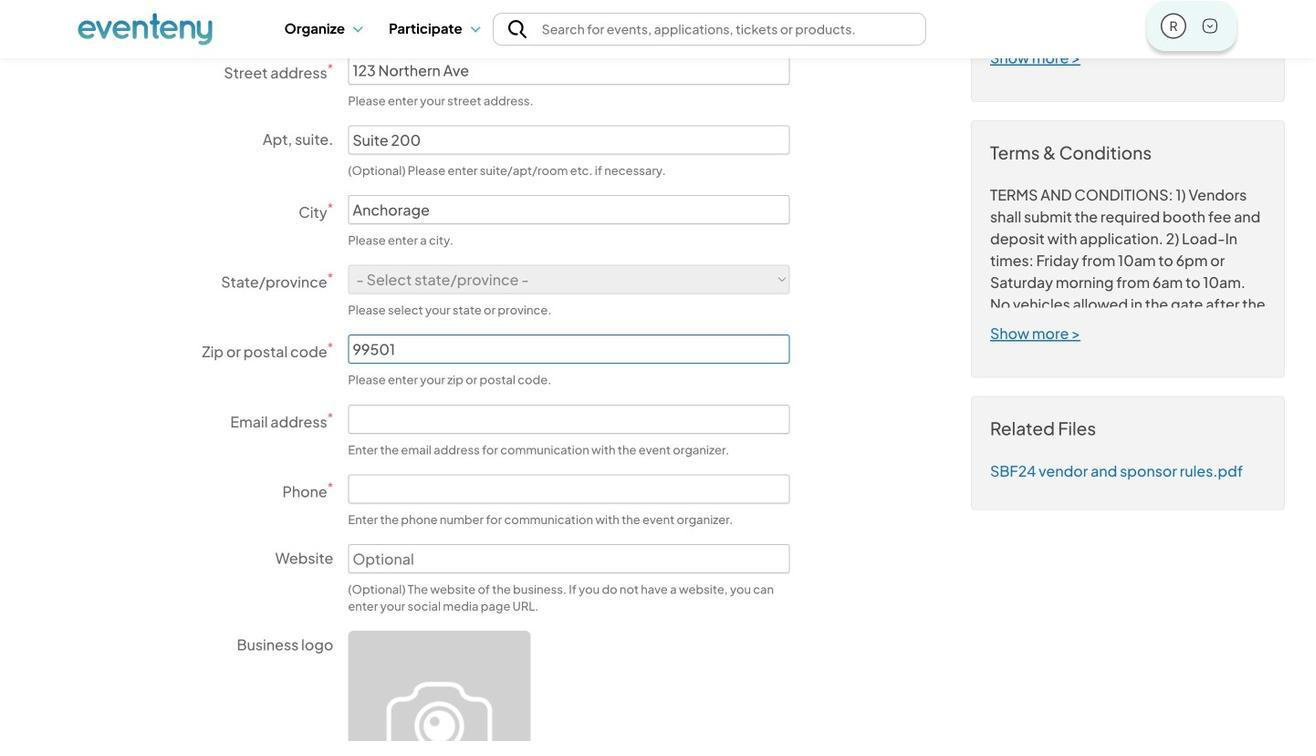 Task type: vqa. For each thing, say whether or not it's contained in the screenshot.
Ruby element
yes



Task type: describe. For each thing, give the bounding box(es) containing it.
1 optional text field from the top
[[348, 125, 790, 155]]



Task type: locate. For each thing, give the bounding box(es) containing it.
1 vertical spatial optional text field
[[348, 545, 790, 574]]

eventeny logo image
[[78, 12, 213, 46]]

search image
[[508, 20, 526, 38]]

Optional text field
[[348, 125, 790, 155], [348, 545, 790, 574]]

0 vertical spatial optional text field
[[348, 125, 790, 155]]

2 optional text field from the top
[[348, 545, 790, 574]]

main element
[[78, 0, 1236, 57]]

None text field
[[348, 195, 790, 224], [348, 335, 790, 364], [348, 405, 790, 434], [348, 475, 790, 504], [348, 195, 790, 224], [348, 335, 790, 364], [348, 405, 790, 434], [348, 475, 790, 504]]

None text field
[[348, 56, 790, 85]]

ruby element
[[1162, 15, 1185, 37]]



